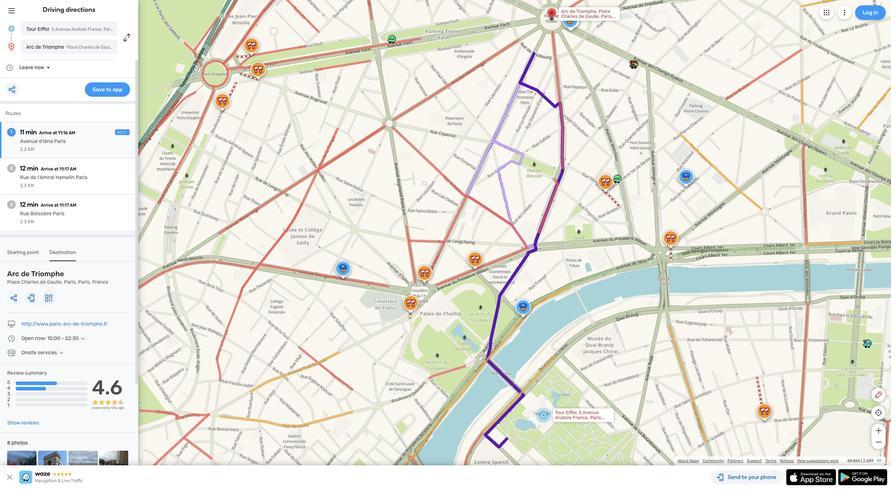 Task type: locate. For each thing, give the bounding box(es) containing it.
at for d'iéna
[[53, 130, 57, 135]]

clock image down computer icon
[[7, 334, 16, 343]]

at inside 11 min arrive at 11:16 am
[[53, 130, 57, 135]]

0 vertical spatial min
[[26, 128, 37, 136]]

22:30
[[65, 335, 79, 342]]

starting point
[[7, 249, 39, 256]]

france,
[[88, 27, 103, 32], [573, 415, 589, 420]]

paris inside rue boissière paris 2.3 km
[[53, 211, 65, 217]]

1 vertical spatial charles
[[79, 45, 94, 50]]

0 vertical spatial 2
[[10, 165, 13, 171]]

0 vertical spatial 12 min arrive at 11:17 am
[[20, 164, 76, 172]]

notices link
[[780, 459, 794, 463]]

2 rue from the top
[[20, 211, 29, 217]]

0 vertical spatial 11:17
[[60, 167, 69, 172]]

at up rue boissière paris 2.3 km
[[54, 203, 59, 208]]

2.289
[[864, 459, 874, 463]]

1 vertical spatial gaulle,
[[101, 45, 114, 50]]

5 right the eiffel,
[[579, 410, 582, 415]]

1 horizontal spatial anatole
[[555, 415, 572, 420]]

0 vertical spatial 1
[[11, 129, 12, 135]]

0 vertical spatial rue
[[20, 175, 29, 181]]

1 vertical spatial chevron down image
[[57, 350, 66, 356]]

2 vertical spatial am
[[70, 203, 76, 208]]

5
[[52, 27, 54, 32], [7, 380, 10, 386], [579, 410, 582, 415]]

open now: 10:00 - 22:30 button
[[22, 335, 87, 342]]

0 vertical spatial chevron down image
[[79, 336, 87, 342]]

48.865 | 2.289
[[848, 459, 874, 463]]

2 vertical spatial avenue
[[583, 410, 599, 415]]

0 horizontal spatial france,
[[88, 27, 103, 32]]

rue for rue de l'amiral hamelin paris
[[20, 175, 29, 181]]

routes
[[5, 110, 21, 116]]

1 vertical spatial clock image
[[7, 334, 16, 343]]

km right 2.2
[[28, 147, 34, 152]]

12 min arrive at 11:17 am up l'amiral
[[20, 164, 76, 172]]

chevron down image inside 'open now: 10:00 - 22:30' button
[[79, 336, 87, 342]]

am
[[69, 130, 75, 135], [70, 167, 76, 172], [70, 203, 76, 208]]

1 vertical spatial min
[[27, 164, 38, 172]]

arc inside arc de triomphe place charles de gaulle, paris, paris, france
[[7, 269, 19, 278]]

gaulle, inside arc de triomphe, place charles de gaulle, paris, paris, france
[[586, 14, 600, 19]]

0 vertical spatial gaulle,
[[586, 14, 600, 19]]

arc de triomphe place charles de gaulle, paris, paris, france down tour eiffel 5 avenue anatole france, paris, france
[[26, 44, 153, 50]]

show
[[7, 420, 20, 426]]

0 horizontal spatial charles
[[21, 279, 39, 285]]

11:17 for l'amiral
[[60, 167, 69, 172]]

5 for eiffel
[[52, 27, 54, 32]]

avenue up 2.2
[[20, 138, 38, 144]]

avenue for eiffel,
[[583, 410, 599, 415]]

arrive for d'iéna
[[39, 130, 52, 135]]

11:16
[[58, 130, 68, 135]]

paris
[[54, 138, 66, 144], [76, 175, 87, 181], [53, 211, 65, 217]]

1 12 from the top
[[20, 164, 26, 172]]

1 vertical spatial paris
[[76, 175, 87, 181]]

boissière
[[30, 211, 52, 217]]

1 vertical spatial france,
[[573, 415, 589, 420]]

place right triomphe,
[[599, 9, 611, 14]]

place down tour eiffel 5 avenue anatole france, paris, france
[[67, 45, 78, 50]]

live
[[62, 478, 70, 483]]

1 vertical spatial km
[[28, 183, 34, 188]]

show reviews
[[7, 420, 39, 426]]

0 horizontal spatial tour
[[26, 26, 36, 32]]

france, inside tour eiffel 5 avenue anatole france, paris, france
[[88, 27, 103, 32]]

1 vertical spatial avenue
[[20, 138, 38, 144]]

chevron down image down -
[[57, 350, 66, 356]]

2 vertical spatial arc
[[7, 269, 19, 278]]

1 vertical spatial am
[[70, 167, 76, 172]]

paris inside avenue d'iéna paris 2.2 km
[[54, 138, 66, 144]]

km for 12
[[28, 219, 34, 224]]

5 inside tour eiffel, 5 avenue anatole france, paris, france
[[579, 410, 582, 415]]

12 down 2.2
[[20, 164, 26, 172]]

1 left "11"
[[11, 129, 12, 135]]

am for avenue d'iéna paris
[[69, 130, 75, 135]]

tour left the eiffel,
[[555, 410, 565, 415]]

avenue inside avenue d'iéna paris 2.2 km
[[20, 138, 38, 144]]

1 km from the top
[[28, 147, 34, 152]]

charles
[[562, 14, 578, 19], [79, 45, 94, 50], [21, 279, 39, 285]]

notices
[[780, 459, 794, 463]]

12
[[20, 164, 26, 172], [20, 201, 26, 209]]

0 horizontal spatial arc
[[7, 269, 19, 278]]

0 vertical spatial arrive
[[39, 130, 52, 135]]

0 vertical spatial arc
[[562, 9, 569, 14]]

partners
[[728, 459, 744, 463]]

12 min arrive at 11:17 am for paris
[[20, 201, 76, 209]]

avenue inside tour eiffel, 5 avenue anatole france, paris, france
[[583, 410, 599, 415]]

1 horizontal spatial place
[[67, 45, 78, 50]]

at up hamelin
[[54, 167, 59, 172]]

min right "11"
[[26, 128, 37, 136]]

0 horizontal spatial 1
[[7, 403, 9, 409]]

avenue right the eiffel,
[[583, 410, 599, 415]]

am right '11:16'
[[69, 130, 75, 135]]

current location image
[[7, 24, 16, 33]]

min up boissière
[[27, 201, 38, 209]]

3
[[10, 201, 13, 207], [7, 391, 10, 397]]

am inside 11 min arrive at 11:16 am
[[69, 130, 75, 135]]

1 12 min arrive at 11:17 am from the top
[[20, 164, 76, 172]]

2 horizontal spatial charles
[[562, 14, 578, 19]]

1 horizontal spatial chevron down image
[[79, 336, 87, 342]]

0 vertical spatial france,
[[88, 27, 103, 32]]

2 vertical spatial gaulle,
[[47, 279, 63, 285]]

chevron down image inside onsite services button
[[57, 350, 66, 356]]

paris, inside tour eiffel 5 avenue anatole france, paris, france
[[104, 27, 115, 32]]

1 horizontal spatial arc
[[26, 44, 34, 50]]

arrive
[[39, 130, 52, 135], [41, 167, 53, 172], [41, 203, 53, 208]]

0 vertical spatial 12
[[20, 164, 26, 172]]

arrive up l'amiral
[[41, 167, 53, 172]]

driving
[[43, 6, 64, 14]]

2 vertical spatial paris
[[53, 211, 65, 217]]

2 12 min arrive at 11:17 am from the top
[[20, 201, 76, 209]]

0 vertical spatial tour
[[26, 26, 36, 32]]

am down hamelin
[[70, 203, 76, 208]]

km inside avenue d'iéna paris 2.2 km
[[28, 147, 34, 152]]

1 horizontal spatial 5
[[52, 27, 54, 32]]

min for de
[[27, 164, 38, 172]]

2 horizontal spatial gaulle,
[[586, 14, 600, 19]]

11:17 up rue boissière paris 2.3 km
[[60, 203, 69, 208]]

0 horizontal spatial anatole
[[71, 27, 87, 32]]

2 horizontal spatial 5
[[579, 410, 582, 415]]

2 11:17 from the top
[[60, 203, 69, 208]]

about
[[678, 459, 689, 463]]

paris right boissière
[[53, 211, 65, 217]]

&
[[58, 478, 61, 483]]

anatole inside tour eiffel 5 avenue anatole france, paris, france
[[71, 27, 87, 32]]

2 horizontal spatial place
[[599, 9, 611, 14]]

km down boissière
[[28, 219, 34, 224]]

2 vertical spatial at
[[54, 203, 59, 208]]

2 vertical spatial place
[[7, 279, 20, 285]]

triomphe down eiffel
[[42, 44, 64, 50]]

2 2.3 from the top
[[20, 219, 27, 224]]

12 min arrive at 11:17 am for l'amiral
[[20, 164, 76, 172]]

0 vertical spatial arc de triomphe place charles de gaulle, paris, paris, france
[[26, 44, 153, 50]]

1 vertical spatial anatole
[[555, 415, 572, 420]]

at
[[53, 130, 57, 135], [54, 167, 59, 172], [54, 203, 59, 208]]

driving directions
[[43, 6, 95, 14]]

km
[[28, 147, 34, 152], [28, 183, 34, 188], [28, 219, 34, 224]]

12 up rue boissière paris 2.3 km
[[20, 201, 26, 209]]

8 photos
[[7, 440, 28, 446]]

chevron down image
[[79, 336, 87, 342], [57, 350, 66, 356]]

tour for eiffel
[[26, 26, 36, 32]]

1 rue from the top
[[20, 175, 29, 181]]

reviews
[[21, 420, 39, 426]]

1 horizontal spatial france,
[[573, 415, 589, 420]]

clock image left 'leave'
[[5, 63, 14, 72]]

km inside rue de l'amiral hamelin paris 2.3 km
[[28, 183, 34, 188]]

arrive up 'd'iéna'
[[39, 130, 52, 135]]

km inside rue boissière paris 2.3 km
[[28, 219, 34, 224]]

1 horizontal spatial charles
[[79, 45, 94, 50]]

image 2 of arc de triomphe, paris image
[[38, 451, 67, 480]]

arc
[[562, 9, 569, 14], [26, 44, 34, 50], [7, 269, 19, 278]]

11:17
[[60, 167, 69, 172], [60, 203, 69, 208]]

2 vertical spatial charles
[[21, 279, 39, 285]]

1 vertical spatial tour
[[555, 410, 565, 415]]

france, inside tour eiffel, 5 avenue anatole france, paris, france
[[573, 415, 589, 420]]

tour eiffel 5 avenue anatole france, paris, france
[[26, 26, 130, 32]]

0 vertical spatial anatole
[[71, 27, 87, 32]]

destination button
[[49, 249, 76, 261]]

1 inside '5 4 3 2 1'
[[7, 403, 9, 409]]

1 11:17 from the top
[[60, 167, 69, 172]]

48.865
[[848, 459, 861, 463]]

paris for 12 min
[[53, 211, 65, 217]]

triomphe down destination button
[[31, 269, 64, 278]]

onsite
[[22, 350, 36, 356]]

1 horizontal spatial gaulle,
[[101, 45, 114, 50]]

gaulle,
[[586, 14, 600, 19], [101, 45, 114, 50], [47, 279, 63, 285]]

tour inside tour eiffel, 5 avenue anatole france, paris, france
[[555, 410, 565, 415]]

anatole
[[71, 27, 87, 32], [555, 415, 572, 420]]

arrive up boissière
[[41, 203, 53, 208]]

leave now
[[19, 65, 44, 71]]

km up boissière
[[28, 183, 34, 188]]

2.3 inside rue boissière paris 2.3 km
[[20, 219, 27, 224]]

1 horizontal spatial avenue
[[55, 27, 70, 32]]

11
[[20, 128, 24, 136]]

how
[[798, 459, 806, 463]]

tour eiffel, 5 avenue anatole france, paris, france
[[555, 410, 603, 425]]

5 right eiffel
[[52, 27, 54, 32]]

0 vertical spatial 2.3
[[20, 183, 27, 188]]

suggestions
[[807, 459, 829, 463]]

0 vertical spatial paris
[[54, 138, 66, 144]]

paris down '11:16'
[[54, 138, 66, 144]]

1 vertical spatial 5
[[7, 380, 10, 386]]

|
[[862, 459, 863, 463]]

1 vertical spatial arc
[[26, 44, 34, 50]]

0 horizontal spatial chevron down image
[[57, 350, 66, 356]]

0 vertical spatial clock image
[[5, 63, 14, 72]]

arc left triomphe,
[[562, 9, 569, 14]]

triomphe,
[[576, 9, 598, 14]]

2 vertical spatial min
[[27, 201, 38, 209]]

triomphe
[[42, 44, 64, 50], [31, 269, 64, 278]]

support link
[[747, 459, 762, 463]]

france, for eiffel
[[88, 27, 103, 32]]

paris right hamelin
[[76, 175, 87, 181]]

1 vertical spatial 11:17
[[60, 203, 69, 208]]

2 vertical spatial arrive
[[41, 203, 53, 208]]

arc de triomphe place charles de gaulle, paris, paris, france
[[26, 44, 153, 50], [7, 269, 108, 285]]

services
[[38, 350, 57, 356]]

1 vertical spatial 12
[[20, 201, 26, 209]]

tour
[[26, 26, 36, 32], [555, 410, 565, 415]]

5 down review
[[7, 380, 10, 386]]

1 vertical spatial rue
[[20, 211, 29, 217]]

2 12 from the top
[[20, 201, 26, 209]]

chevron down image for open now: 10:00 - 22:30
[[79, 336, 87, 342]]

d'iéna
[[39, 138, 53, 144]]

zoom out image
[[875, 438, 884, 447]]

arc right location image
[[26, 44, 34, 50]]

2 km from the top
[[28, 183, 34, 188]]

1 vertical spatial 2
[[7, 397, 10, 403]]

1 2.3 from the top
[[20, 183, 27, 188]]

km for 11
[[28, 147, 34, 152]]

2 horizontal spatial arc
[[562, 9, 569, 14]]

1 vertical spatial 12 min arrive at 11:17 am
[[20, 201, 76, 209]]

0 vertical spatial charles
[[562, 14, 578, 19]]

rue
[[20, 175, 29, 181], [20, 211, 29, 217]]

0 vertical spatial avenue
[[55, 27, 70, 32]]

community
[[703, 459, 724, 463]]

charles inside arc de triomphe, place charles de gaulle, paris, paris, france
[[562, 14, 578, 19]]

0 horizontal spatial 5
[[7, 380, 10, 386]]

anatole for eiffel,
[[555, 415, 572, 420]]

rue left boissière
[[20, 211, 29, 217]]

hamelin
[[56, 175, 75, 181]]

arc de triomphe place charles de gaulle, paris, paris, france down destination button
[[7, 269, 108, 285]]

1 vertical spatial arc de triomphe place charles de gaulle, paris, paris, france
[[7, 269, 108, 285]]

at left '11:16'
[[53, 130, 57, 135]]

2 vertical spatial 5
[[579, 410, 582, 415]]

2 inside '5 4 3 2 1'
[[7, 397, 10, 403]]

place down starting point button in the bottom left of the page
[[7, 279, 20, 285]]

1 vertical spatial at
[[54, 167, 59, 172]]

rue inside rue de l'amiral hamelin paris 2.3 km
[[20, 175, 29, 181]]

2.3 inside rue de l'amiral hamelin paris 2.3 km
[[20, 183, 27, 188]]

zoom in image
[[875, 426, 884, 435]]

rue left l'amiral
[[20, 175, 29, 181]]

rue inside rue boissière paris 2.3 km
[[20, 211, 29, 217]]

france
[[575, 19, 590, 24], [116, 27, 130, 32], [140, 45, 153, 50], [92, 279, 108, 285], [555, 420, 570, 425]]

clock image
[[5, 63, 14, 72], [7, 334, 16, 343]]

0 vertical spatial place
[[599, 9, 611, 14]]

tour left eiffel
[[26, 26, 36, 32]]

5 inside tour eiffel 5 avenue anatole france, paris, france
[[52, 27, 54, 32]]

best
[[117, 130, 128, 135]]

1 down the 4
[[7, 403, 9, 409]]

2.3
[[20, 183, 27, 188], [20, 219, 27, 224]]

arc down starting point button in the bottom left of the page
[[7, 269, 19, 278]]

0 vertical spatial km
[[28, 147, 34, 152]]

0 vertical spatial at
[[53, 130, 57, 135]]

1 vertical spatial arrive
[[41, 167, 53, 172]]

1 vertical spatial 3
[[7, 391, 10, 397]]

12 min arrive at 11:17 am up boissière
[[20, 201, 76, 209]]

about waze community partners support terms notices how suggestions work
[[678, 459, 839, 463]]

0 horizontal spatial avenue
[[20, 138, 38, 144]]

2 vertical spatial km
[[28, 219, 34, 224]]

avenue
[[55, 27, 70, 32], [20, 138, 38, 144], [583, 410, 599, 415]]

am up hamelin
[[70, 167, 76, 172]]

starting point button
[[7, 249, 39, 261]]

1 vertical spatial 1
[[7, 403, 9, 409]]

anatole inside tour eiffel, 5 avenue anatole france, paris, france
[[555, 415, 572, 420]]

1 horizontal spatial tour
[[555, 410, 565, 415]]

11:17 for paris
[[60, 203, 69, 208]]

0 horizontal spatial gaulle,
[[47, 279, 63, 285]]

at for de
[[54, 167, 59, 172]]

paris, inside tour eiffel, 5 avenue anatole france, paris, france
[[591, 415, 603, 420]]

min for boissière
[[27, 201, 38, 209]]

12 min arrive at 11:17 am
[[20, 164, 76, 172], [20, 201, 76, 209]]

at for boissière
[[54, 203, 59, 208]]

1
[[11, 129, 12, 135], [7, 403, 9, 409]]

2 horizontal spatial avenue
[[583, 410, 599, 415]]

0 vertical spatial triomphe
[[42, 44, 64, 50]]

de
[[570, 9, 575, 14], [579, 14, 584, 19], [35, 44, 41, 50], [95, 45, 100, 50], [30, 175, 36, 181], [21, 269, 30, 278], [40, 279, 46, 285]]

community link
[[703, 459, 724, 463]]

arrive inside 11 min arrive at 11:16 am
[[39, 130, 52, 135]]

leave
[[19, 65, 33, 71]]

11:17 up hamelin
[[60, 167, 69, 172]]

point
[[27, 249, 39, 256]]

3 km from the top
[[28, 219, 34, 224]]

am for rue de l'amiral hamelin paris
[[70, 167, 76, 172]]

avenue inside tour eiffel 5 avenue anatole france, paris, france
[[55, 27, 70, 32]]

photos
[[12, 440, 28, 446]]

chevron down image down de-
[[79, 336, 87, 342]]

avenue right eiffel
[[55, 27, 70, 32]]

0 vertical spatial am
[[69, 130, 75, 135]]

place
[[599, 9, 611, 14], [67, 45, 78, 50], [7, 279, 20, 285]]

0 vertical spatial 5
[[52, 27, 54, 32]]

min up l'amiral
[[27, 164, 38, 172]]

5 4 3 2 1
[[7, 380, 10, 409]]

1 vertical spatial 2.3
[[20, 219, 27, 224]]



Task type: describe. For each thing, give the bounding box(es) containing it.
rue de l'amiral hamelin paris 2.3 km
[[20, 175, 87, 188]]

image 4 of arc de triomphe, paris image
[[99, 451, 128, 480]]

onsite services button
[[22, 350, 66, 356]]

avenue d'iéna paris 2.2 km
[[20, 138, 66, 152]]

1 vertical spatial triomphe
[[31, 269, 64, 278]]

location image
[[7, 42, 16, 51]]

5 for eiffel,
[[579, 410, 582, 415]]

4.6
[[92, 376, 123, 400]]

open
[[22, 335, 34, 342]]

navigation
[[35, 478, 57, 483]]

min for d'iéna
[[26, 128, 37, 136]]

5 inside '5 4 3 2 1'
[[7, 380, 10, 386]]

store image
[[7, 349, 16, 357]]

am for rue boissière paris
[[70, 203, 76, 208]]

l'amiral
[[37, 175, 54, 181]]

now
[[34, 65, 44, 71]]

link image
[[877, 458, 883, 463]]

0 vertical spatial 3
[[10, 201, 13, 207]]

partners link
[[728, 459, 744, 463]]

image 1 of arc de triomphe, paris image
[[7, 451, 36, 480]]

now:
[[35, 335, 46, 342]]

paris for 11 min
[[54, 138, 66, 144]]

about waze link
[[678, 459, 699, 463]]

france inside arc de triomphe, place charles de gaulle, paris, paris, france
[[575, 19, 590, 24]]

de-
[[73, 321, 81, 327]]

france inside tour eiffel 5 avenue anatole france, paris, france
[[116, 27, 130, 32]]

arc-
[[63, 321, 73, 327]]

how suggestions work link
[[798, 459, 839, 463]]

waze
[[690, 459, 699, 463]]

terms
[[766, 459, 777, 463]]

anatole for eiffel
[[71, 27, 87, 32]]

0 horizontal spatial place
[[7, 279, 20, 285]]

12 for rue boissière paris
[[20, 201, 26, 209]]

12 for rue de l'amiral hamelin paris
[[20, 164, 26, 172]]

eiffel
[[37, 26, 49, 32]]

1 horizontal spatial 1
[[11, 129, 12, 135]]

-
[[62, 335, 64, 342]]

4
[[7, 385, 10, 391]]

arc de triomphe, place charles de gaulle, paris, paris, france
[[562, 9, 613, 24]]

france, for eiffel,
[[573, 415, 589, 420]]

computer image
[[7, 320, 16, 329]]

paris inside rue de l'amiral hamelin paris 2.3 km
[[76, 175, 87, 181]]

navigation & live traffic
[[35, 478, 83, 483]]

pencil image
[[875, 391, 883, 399]]

review
[[7, 370, 24, 376]]

x image
[[5, 473, 14, 482]]

8
[[7, 440, 10, 446]]

review summary
[[7, 370, 47, 376]]

onsite services
[[22, 350, 57, 356]]

11 min arrive at 11:16 am
[[20, 128, 75, 136]]

3 inside '5 4 3 2 1'
[[7, 391, 10, 397]]

open now: 10:00 - 22:30
[[22, 335, 79, 342]]

directions
[[66, 6, 95, 14]]

http://www.paris-arc-de-triomphe.fr
[[22, 321, 108, 327]]

summary
[[25, 370, 47, 376]]

10:00
[[47, 335, 60, 342]]

france inside tour eiffel, 5 avenue anatole france, paris, france
[[555, 420, 570, 425]]

1 vertical spatial place
[[67, 45, 78, 50]]

image 3 of arc de triomphe, paris image
[[68, 451, 98, 480]]

place inside arc de triomphe, place charles de gaulle, paris, paris, france
[[599, 9, 611, 14]]

support
[[747, 459, 762, 463]]

arrive for de
[[41, 167, 53, 172]]

work
[[830, 459, 839, 463]]

http://www.paris-arc-de-triomphe.fr link
[[22, 321, 108, 327]]

tour for eiffel,
[[555, 410, 565, 415]]

arc inside arc de triomphe, place charles de gaulle, paris, paris, france
[[562, 9, 569, 14]]

starting
[[7, 249, 26, 256]]

2.2
[[20, 147, 27, 152]]

triomphe.fr
[[81, 321, 108, 327]]

eiffel,
[[566, 410, 578, 415]]

chevron down image for onsite services
[[57, 350, 66, 356]]

traffic
[[71, 478, 83, 483]]

rue for rue boissière paris
[[20, 211, 29, 217]]

arrive for boissière
[[41, 203, 53, 208]]

http://www.paris-
[[22, 321, 63, 327]]

rue boissière paris 2.3 km
[[20, 211, 65, 224]]

terms link
[[766, 459, 777, 463]]

avenue for eiffel
[[55, 27, 70, 32]]

destination
[[49, 249, 76, 256]]

de inside rue de l'amiral hamelin paris 2.3 km
[[30, 175, 36, 181]]



Task type: vqa. For each thing, say whether or not it's contained in the screenshot.
Airport to the bottom
no



